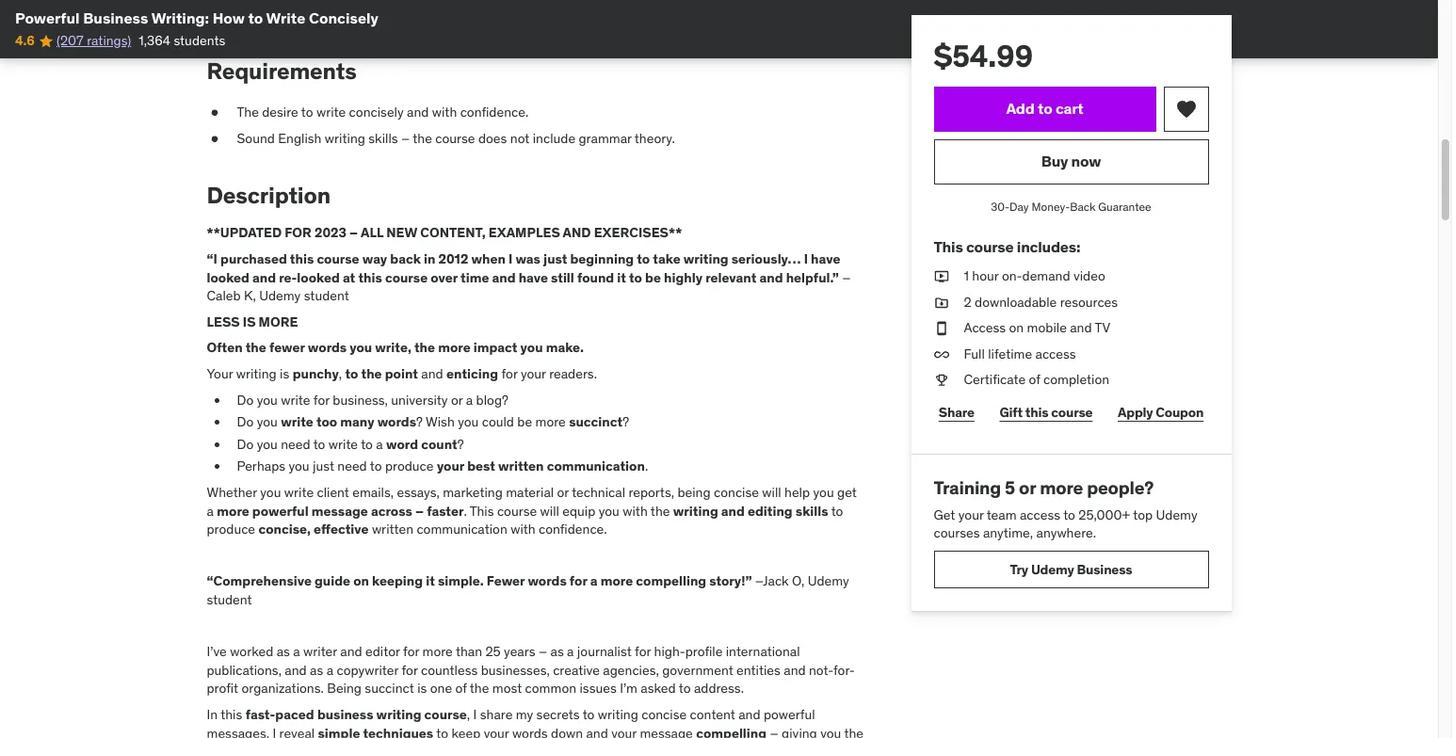 Task type: locate. For each thing, give the bounding box(es) containing it.
the inside the i've worked as a writer and editor for more than 25 years – as a journalist for high-profile international publications, and as a copywriter for countless businesses, creative agencies, government entities and not-for- profit organizations. being succinct is one of the most common issues i'm asked to address.
[[470, 681, 489, 698]]

0 horizontal spatial it
[[426, 573, 435, 590]]

concise inside the , i share my secrets to writing concise content and powerful messages. i reveal
[[642, 707, 687, 724]]

1 vertical spatial skills
[[796, 503, 829, 520]]

a down whether
[[207, 503, 214, 520]]

powerful business writing: how to write concisely
[[15, 8, 379, 27]]

for
[[502, 366, 518, 383], [314, 392, 330, 409], [570, 573, 588, 590], [403, 644, 419, 661], [635, 644, 651, 661], [402, 662, 418, 679]]

– right 'years'
[[539, 644, 548, 661]]

a up creative in the left of the page
[[567, 644, 574, 661]]

or up wish
[[451, 392, 463, 409]]

gift
[[1000, 404, 1023, 421]]

training
[[934, 477, 1002, 499]]

1 horizontal spatial succinct
[[569, 414, 623, 431]]

messages.
[[207, 725, 270, 739]]

1 horizontal spatial communication
[[547, 458, 645, 475]]

writer
[[303, 644, 337, 661]]

concise
[[714, 484, 759, 501], [642, 707, 687, 724]]

confidence. down equip
[[539, 521, 607, 538]]

1 vertical spatial written
[[372, 521, 414, 538]]

0 vertical spatial powerful
[[252, 503, 309, 520]]

entities
[[737, 662, 781, 679]]

this right gift at right bottom
[[1026, 404, 1049, 421]]

essays,
[[397, 484, 440, 501]]

–
[[401, 130, 410, 147], [350, 225, 358, 242], [843, 269, 851, 286], [415, 503, 424, 520], [539, 644, 548, 661]]

less is more often the fewer words you write, the more impact you make. your writing is punchy , to the point and enticing for your readers. do you write for business, university or a blog? do you write too many words ? wish you could be more succinct ? do you need to write to a word count ? perhaps you just need to produce your best written communication .
[[207, 314, 648, 475]]

the
[[413, 130, 432, 147], [246, 340, 266, 357], [415, 340, 435, 357], [361, 366, 382, 383], [651, 503, 670, 520], [470, 681, 489, 698]]

1 vertical spatial business
[[1077, 561, 1133, 578]]

0 vertical spatial is
[[280, 366, 290, 383]]

0 vertical spatial it
[[617, 269, 627, 286]]

of down full lifetime access
[[1029, 372, 1041, 389]]

access
[[1036, 346, 1077, 363], [1020, 507, 1061, 524]]

0 vertical spatial this
[[934, 237, 964, 256]]

course
[[436, 130, 475, 147], [967, 237, 1014, 256], [317, 251, 360, 268], [385, 269, 428, 286], [1052, 404, 1093, 421], [497, 503, 537, 520], [425, 707, 467, 724]]

this up messages.
[[221, 707, 242, 724]]

0 vertical spatial be
[[646, 269, 661, 286]]

1 horizontal spatial written
[[498, 458, 544, 475]]

1 horizontal spatial business
[[1077, 561, 1133, 578]]

message
[[312, 503, 368, 520]]

1 horizontal spatial as
[[310, 662, 323, 679]]

powerful down entities
[[764, 707, 816, 724]]

a
[[466, 392, 473, 409], [376, 436, 383, 453], [207, 503, 214, 520], [591, 573, 598, 590], [293, 644, 300, 661], [567, 644, 574, 661], [327, 662, 334, 679]]

1 horizontal spatial ,
[[467, 707, 470, 724]]

business up ratings)
[[83, 8, 148, 27]]

too
[[317, 414, 338, 431]]

to down issues
[[583, 707, 595, 724]]

for right editor
[[403, 644, 419, 661]]

1 vertical spatial just
[[313, 458, 334, 475]]

be down take
[[646, 269, 661, 286]]

xsmall image left the 2
[[934, 294, 949, 312]]

to produce
[[207, 503, 844, 538]]

communication down faster
[[417, 521, 508, 538]]

worked
[[230, 644, 274, 661]]

is down fewer
[[280, 366, 290, 383]]

0 horizontal spatial .
[[464, 503, 467, 520]]

"i purchased this course way back in 2012 when i was just beginning to take writing seriously… i have looked and re-looked at this course over time and have still found it to be highly relevant and helpful."
[[207, 251, 841, 286]]

business down anywhere.
[[1077, 561, 1133, 578]]

2 looked from the left
[[297, 269, 340, 286]]

all
[[361, 225, 384, 242]]

1 vertical spatial access
[[1020, 507, 1061, 524]]

1 horizontal spatial is
[[418, 681, 427, 698]]

and left not- at the bottom right
[[784, 662, 806, 679]]

"i
[[207, 251, 218, 268]]

communication
[[547, 458, 645, 475], [417, 521, 508, 538]]

agencies,
[[603, 662, 659, 679]]

with down "more powerful message across – faster . this course will equip you with the writing and editing skills"
[[511, 521, 536, 538]]

4.6
[[15, 32, 34, 49]]

2 vertical spatial do
[[237, 436, 254, 453]]

write,
[[375, 340, 412, 357]]

?
[[416, 414, 423, 431], [623, 414, 629, 431], [458, 436, 464, 453]]

is left one
[[418, 681, 427, 698]]

need up perhaps at the left of page
[[281, 436, 311, 453]]

1 horizontal spatial looked
[[297, 269, 340, 286]]

xsmall image for 2
[[934, 294, 949, 312]]

story!"
[[710, 573, 752, 590]]

share button
[[934, 394, 980, 431]]

0 vertical spatial written
[[498, 458, 544, 475]]

international
[[726, 644, 800, 661]]

for up the agencies,
[[635, 644, 651, 661]]

a up journalist
[[591, 573, 598, 590]]

1,364
[[139, 32, 171, 49]]

more inside "training 5 or more people? get your team access to 25,000+ top udemy courses anytime, anywhere."
[[1040, 477, 1084, 499]]

more down whether
[[217, 503, 249, 520]]

looked up caleb
[[207, 269, 250, 286]]

full
[[964, 346, 985, 363]]

concise inside whether you write client emails, essays, marketing material or technical reports, being concise will help you get a
[[714, 484, 759, 501]]

powerful up concise,
[[252, 503, 309, 520]]

1 horizontal spatial this
[[934, 237, 964, 256]]

"comprehensive guide on keeping it simple. fewer words for a more compelling story!"
[[207, 573, 752, 590]]

$54.99
[[934, 37, 1034, 75]]

it right found
[[617, 269, 627, 286]]

skills down the desire to write concisely and with confidence.
[[369, 130, 398, 147]]

best
[[467, 458, 495, 475]]

0 vertical spatial with
[[432, 104, 457, 121]]

this up re-
[[290, 251, 314, 268]]

1 horizontal spatial powerful
[[764, 707, 816, 724]]

1 horizontal spatial or
[[557, 484, 569, 501]]

the down is
[[246, 340, 266, 357]]

just
[[544, 251, 568, 268], [313, 458, 334, 475]]

xsmall image for access
[[934, 320, 949, 338]]

than
[[456, 644, 482, 661]]

i down the fast-
[[273, 725, 276, 739]]

0 horizontal spatial on
[[353, 573, 369, 590]]

i'm
[[620, 681, 638, 698]]

1 horizontal spatial be
[[646, 269, 661, 286]]

, left share
[[467, 707, 470, 724]]

0 vertical spatial confidence.
[[460, 104, 529, 121]]

buy
[[1042, 152, 1069, 171]]

0 vertical spatial need
[[281, 436, 311, 453]]

0 vertical spatial succinct
[[569, 414, 623, 431]]

. up reports,
[[645, 458, 648, 475]]

description
[[207, 181, 331, 210]]

1 vertical spatial will
[[540, 503, 560, 520]]

and down seriously…
[[760, 269, 783, 286]]

xsmall image
[[207, 130, 222, 149], [934, 294, 949, 312], [934, 320, 949, 338], [934, 346, 949, 364], [934, 372, 949, 390]]

writing:
[[151, 8, 209, 27]]

udemy inside "training 5 or more people? get your team access to 25,000+ top udemy courses anytime, anywhere."
[[1157, 507, 1198, 524]]

to up "english"
[[301, 104, 313, 121]]

xsmall image
[[207, 104, 222, 123], [934, 268, 949, 286]]

k,
[[244, 288, 256, 305]]

just up still
[[544, 251, 568, 268]]

this
[[934, 237, 964, 256], [470, 503, 494, 520]]

as right "worked"
[[277, 644, 290, 661]]

try
[[1011, 561, 1029, 578]]

whether you write client emails, essays, marketing material or technical reports, being concise will help you get a
[[207, 484, 857, 520]]

tv
[[1095, 320, 1111, 337]]

on
[[1010, 320, 1024, 337], [353, 573, 369, 590]]

for up too
[[314, 392, 330, 409]]

demand
[[1023, 268, 1071, 285]]

do
[[237, 392, 254, 409], [237, 414, 254, 431], [237, 436, 254, 453]]

access up anywhere.
[[1020, 507, 1061, 524]]

0 vertical spatial .
[[645, 458, 648, 475]]

concise, effective written communication with confidence.
[[259, 521, 607, 538]]

0 vertical spatial your
[[521, 366, 546, 383]]

material
[[506, 484, 554, 501]]

words up word
[[378, 414, 416, 431]]

1 vertical spatial xsmall image
[[934, 268, 949, 286]]

1 vertical spatial ,
[[467, 707, 470, 724]]

still
[[551, 269, 575, 286]]

course down one
[[425, 707, 467, 724]]

to up business,
[[345, 366, 358, 383]]

for down equip
[[570, 573, 588, 590]]

, up business,
[[339, 366, 342, 383]]

succinct inside the i've worked as a writer and editor for more than 25 years – as a journalist for high-profile international publications, and as a copywriter for countless businesses, creative agencies, government entities and not-for- profit organizations. being succinct is one of the most common issues i'm asked to address.
[[365, 681, 414, 698]]

reveal
[[279, 725, 315, 739]]

write down "many" on the bottom left
[[329, 436, 358, 453]]

course up the at
[[317, 251, 360, 268]]

and right concisely
[[407, 104, 429, 121]]

write
[[317, 104, 346, 121], [281, 392, 310, 409], [281, 414, 314, 431], [329, 436, 358, 453], [284, 484, 314, 501]]

1 vertical spatial powerful
[[764, 707, 816, 724]]

udemy right o,
[[808, 573, 850, 590]]

content
[[690, 707, 736, 724]]

or
[[451, 392, 463, 409], [1020, 477, 1037, 499], [557, 484, 569, 501]]

money-
[[1032, 200, 1071, 214]]

student down "comprehensive
[[207, 592, 252, 609]]

technical
[[572, 484, 626, 501]]

0 horizontal spatial student
[[207, 592, 252, 609]]

1 horizontal spatial concise
[[714, 484, 759, 501]]

1 vertical spatial need
[[338, 458, 367, 475]]

communication up the technical
[[547, 458, 645, 475]]

xsmall image left sound
[[207, 130, 222, 149]]

1 horizontal spatial will
[[763, 484, 782, 501]]

being
[[678, 484, 711, 501]]

written up material
[[498, 458, 544, 475]]

1 horizontal spatial just
[[544, 251, 568, 268]]

write left "client" in the bottom of the page
[[284, 484, 314, 501]]

1 horizontal spatial have
[[811, 251, 841, 268]]

will down material
[[540, 503, 560, 520]]

need up "client" in the bottom of the page
[[338, 458, 367, 475]]

is inside less is more often the fewer words you write, the more impact you make. your writing is punchy , to the point and enticing for your readers. do you write for business, university or a blog? do you write too many words ? wish you could be more succinct ? do you need to write to a word count ? perhaps you just need to produce your best written communication .
[[280, 366, 290, 383]]

get
[[934, 507, 956, 524]]

theory.
[[635, 130, 675, 147]]

across
[[371, 503, 413, 520]]

2 vertical spatial words
[[528, 573, 567, 590]]

be inside "i purchased this course way back in 2012 when i was just beginning to take writing seriously… i have looked and re-looked at this course over time and have still found it to be highly relevant and helpful."
[[646, 269, 661, 286]]

1 horizontal spatial confidence.
[[539, 521, 607, 538]]

just inside "i purchased this course way back in 2012 when i was just beginning to take writing seriously… i have looked and re-looked at this course over time and have still found it to be highly relevant and helpful."
[[544, 251, 568, 268]]

0 horizontal spatial looked
[[207, 269, 250, 286]]

0 horizontal spatial be
[[518, 414, 532, 431]]

1 horizontal spatial words
[[378, 414, 416, 431]]

1 horizontal spatial xsmall image
[[934, 268, 949, 286]]

2 vertical spatial your
[[959, 507, 984, 524]]

udemy right try
[[1032, 561, 1075, 578]]

student down the at
[[304, 288, 349, 305]]

grammar
[[579, 130, 632, 147]]

will up editing
[[763, 484, 782, 501]]

0 horizontal spatial xsmall image
[[207, 104, 222, 123]]

0 vertical spatial student
[[304, 288, 349, 305]]

0 horizontal spatial concise
[[642, 707, 687, 724]]

1 vertical spatial have
[[519, 269, 548, 286]]

impact
[[474, 340, 518, 357]]

day
[[1010, 200, 1029, 214]]

concise down asked
[[642, 707, 687, 724]]

udemy inside 'link'
[[1032, 561, 1075, 578]]

**updated
[[207, 225, 282, 242]]

xsmall image left the 1
[[934, 268, 949, 286]]

succinct inside less is more often the fewer words you write, the more impact you make. your writing is punchy , to the point and enticing for your readers. do you write for business, university or a blog? do you write too many words ? wish you could be more succinct ? do you need to write to a word count ? perhaps you just need to produce your best written communication .
[[569, 414, 623, 431]]

to down get
[[832, 503, 844, 520]]

wishlist image
[[1175, 98, 1198, 121]]

1 horizontal spatial it
[[617, 269, 627, 286]]

full lifetime access
[[964, 346, 1077, 363]]

0 horizontal spatial words
[[308, 340, 347, 357]]

this
[[290, 251, 314, 268], [358, 269, 382, 286], [1026, 404, 1049, 421], [221, 707, 242, 724]]

and up 'organizations.'
[[285, 662, 307, 679]]

2 horizontal spatial your
[[959, 507, 984, 524]]

your up courses
[[959, 507, 984, 524]]

english
[[278, 130, 322, 147]]

0 horizontal spatial confidence.
[[460, 104, 529, 121]]

0 vertical spatial ,
[[339, 366, 342, 383]]

0 vertical spatial business
[[83, 8, 148, 27]]

communication inside less is more often the fewer words you write, the more impact you make. your writing is punchy , to the point and enticing for your readers. do you write for business, university or a blog? do you write too many words ? wish you could be more succinct ? do you need to write to a word count ? perhaps you just need to produce your best written communication .
[[547, 458, 645, 475]]

1 vertical spatial be
[[518, 414, 532, 431]]

1 horizontal spatial produce
[[385, 458, 434, 475]]

apply coupon
[[1118, 404, 1204, 421]]

udemy inside '– caleb k, udemy student'
[[259, 288, 301, 305]]

1 vertical spatial words
[[378, 414, 416, 431]]

0 vertical spatial produce
[[385, 458, 434, 475]]

– left the all
[[350, 225, 358, 242]]

more up anywhere.
[[1040, 477, 1084, 499]]

? up reports,
[[623, 414, 629, 431]]

countless
[[421, 662, 478, 679]]

content,
[[420, 225, 486, 242]]

0 horizontal spatial your
[[437, 458, 465, 475]]

more
[[438, 340, 471, 357], [536, 414, 566, 431], [1040, 477, 1084, 499], [217, 503, 249, 520], [601, 573, 633, 590], [423, 644, 453, 661]]

the right the write,
[[415, 340, 435, 357]]

1 vertical spatial do
[[237, 414, 254, 431]]

udemy right top
[[1157, 507, 1198, 524]]

concise up editing
[[714, 484, 759, 501]]

your left 'readers.'
[[521, 366, 546, 383]]

as
[[277, 644, 290, 661], [551, 644, 564, 661], [310, 662, 323, 679]]

0 horizontal spatial have
[[519, 269, 548, 286]]

access down mobile
[[1036, 346, 1077, 363]]

help
[[785, 484, 810, 501]]

writing inside the , i share my secrets to writing concise content and powerful messages. i reveal
[[598, 707, 639, 724]]

? left wish
[[416, 414, 423, 431]]

just inside less is more often the fewer words you write, the more impact you make. your writing is punchy , to the point and enticing for your readers. do you write for business, university or a blog? do you write too many words ? wish you could be more succinct ? do you need to write to a word count ? perhaps you just need to produce your best written communication .
[[313, 458, 334, 475]]

xsmall image left the
[[207, 104, 222, 123]]

0 horizontal spatial is
[[280, 366, 290, 383]]

looked left the at
[[297, 269, 340, 286]]

0 horizontal spatial communication
[[417, 521, 508, 538]]

1 vertical spatial .
[[464, 503, 467, 520]]

0 vertical spatial will
[[763, 484, 782, 501]]

have down was
[[519, 269, 548, 286]]

words right fewer
[[528, 573, 567, 590]]

and inside the , i share my secrets to writing concise content and powerful messages. i reveal
[[739, 707, 761, 724]]

requirements
[[207, 56, 357, 85]]

1 horizontal spatial .
[[645, 458, 648, 475]]

enticing
[[447, 366, 498, 383]]

businesses,
[[481, 662, 550, 679]]

team
[[987, 507, 1017, 524]]

1 horizontal spatial on
[[1010, 320, 1024, 337]]

1 vertical spatial produce
[[207, 521, 255, 538]]

2 horizontal spatial or
[[1020, 477, 1037, 499]]

succinct down 'readers.'
[[569, 414, 623, 431]]

try udemy business
[[1011, 561, 1133, 578]]

– inside '– caleb k, udemy student'
[[843, 269, 851, 286]]

equip
[[563, 503, 596, 520]]

0 horizontal spatial this
[[470, 503, 494, 520]]

0 horizontal spatial or
[[451, 392, 463, 409]]

. down marketing
[[464, 503, 467, 520]]

1 vertical spatial of
[[456, 681, 467, 698]]

student inside –jack o, udemy student
[[207, 592, 252, 609]]

and inside less is more often the fewer words you write, the more impact you make. your writing is punchy , to the point and enticing for your readers. do you write for business, university or a blog? do you write too many words ? wish you could be more succinct ? do you need to write to a word count ? perhaps you just need to produce your best written communication .
[[421, 366, 444, 383]]

– caleb k, udemy student
[[207, 269, 851, 305]]

access on mobile and tv
[[964, 320, 1111, 337]]

0 horizontal spatial just
[[313, 458, 334, 475]]

it
[[617, 269, 627, 286], [426, 573, 435, 590]]

1 vertical spatial with
[[623, 503, 648, 520]]



Task type: describe. For each thing, give the bounding box(es) containing it.
2 horizontal spatial ?
[[623, 414, 629, 431]]

now
[[1072, 152, 1102, 171]]

and down purchased
[[253, 269, 276, 286]]

when
[[472, 251, 506, 268]]

gift this course
[[1000, 404, 1093, 421]]

or inside "training 5 or more people? get your team access to 25,000+ top udemy courses anytime, anywhere."
[[1020, 477, 1037, 499]]

lifetime
[[989, 346, 1033, 363]]

to inside "training 5 or more people? get your team access to 25,000+ top udemy courses anytime, anywhere."
[[1064, 507, 1076, 524]]

a left the blog?
[[466, 392, 473, 409]]

over
[[431, 269, 458, 286]]

2 horizontal spatial words
[[528, 573, 567, 590]]

be inside less is more often the fewer words you write, the more impact you make. your writing is punchy , to the point and enticing for your readers. do you write for business, university or a blog? do you write too many words ? wish you could be more succinct ? do you need to write to a word count ? perhaps you just need to produce your best written communication .
[[518, 414, 532, 431]]

xsmall image for full
[[934, 346, 949, 364]]

access
[[964, 320, 1006, 337]]

to right how
[[248, 8, 263, 27]]

udemy inside –jack o, udemy student
[[808, 573, 850, 590]]

to inside the , i share my secrets to writing concise content and powerful messages. i reveal
[[583, 707, 595, 724]]

business,
[[333, 392, 388, 409]]

2 do from the top
[[237, 414, 254, 431]]

count
[[421, 436, 458, 453]]

or inside whether you write client emails, essays, marketing material or technical reports, being concise will help you get a
[[557, 484, 569, 501]]

2 horizontal spatial as
[[551, 644, 564, 661]]

your
[[207, 366, 233, 383]]

0 horizontal spatial written
[[372, 521, 414, 538]]

write up "english"
[[317, 104, 346, 121]]

1 vertical spatial on
[[353, 573, 369, 590]]

and left tv
[[1071, 320, 1093, 337]]

to down beginning
[[629, 269, 643, 286]]

write inside whether you write client emails, essays, marketing material or technical reports, being concise will help you get a
[[284, 484, 314, 501]]

completion
[[1044, 372, 1110, 389]]

in
[[207, 707, 218, 724]]

2
[[964, 294, 972, 311]]

1 vertical spatial your
[[437, 458, 465, 475]]

more inside the i've worked as a writer and editor for more than 25 years – as a journalist for high-profile international publications, and as a copywriter for countless businesses, creative agencies, government entities and not-for- profit organizations. being succinct is one of the most common issues i'm asked to address.
[[423, 644, 453, 661]]

a inside whether you write client emails, essays, marketing material or technical reports, being concise will help you get a
[[207, 503, 214, 520]]

writing inside less is more often the fewer words you write, the more impact you make. your writing is punchy , to the point and enticing for your readers. do you write for business, university or a blog? do you write too many words ? wish you could be more succinct ? do you need to write to a word count ? perhaps you just need to produce your best written communication .
[[236, 366, 277, 383]]

0 vertical spatial on
[[1010, 320, 1024, 337]]

beginning
[[570, 251, 634, 268]]

writing down concisely
[[325, 130, 365, 147]]

anytime,
[[984, 525, 1034, 542]]

0 horizontal spatial need
[[281, 436, 311, 453]]

found
[[578, 269, 615, 286]]

for down impact
[[502, 366, 518, 383]]

is inside the i've worked as a writer and editor for more than 25 years – as a journalist for high-profile international publications, and as a copywriter for countless businesses, creative agencies, government entities and not-for- profit organizations. being succinct is one of the most common issues i'm asked to address.
[[418, 681, 427, 698]]

reports,
[[629, 484, 675, 501]]

writing down "being"
[[674, 503, 719, 520]]

your inside "training 5 or more people? get your team access to 25,000+ top udemy courses anytime, anywhere."
[[959, 507, 984, 524]]

creative
[[553, 662, 600, 679]]

wish
[[426, 414, 455, 431]]

2 horizontal spatial with
[[623, 503, 648, 520]]

0 horizontal spatial as
[[277, 644, 290, 661]]

punchy
[[293, 366, 339, 383]]

back
[[1071, 200, 1096, 214]]

a down writer
[[327, 662, 334, 679]]

a left writer
[[293, 644, 300, 661]]

1 horizontal spatial skills
[[796, 503, 829, 520]]

5
[[1005, 477, 1016, 499]]

2012
[[439, 251, 469, 268]]

student inside '– caleb k, udemy student'
[[304, 288, 349, 305]]

share
[[480, 707, 513, 724]]

xsmall image for certificate
[[934, 372, 949, 390]]

word
[[386, 436, 418, 453]]

and left editing
[[722, 503, 745, 520]]

2023
[[315, 225, 347, 242]]

0 horizontal spatial ?
[[416, 414, 423, 431]]

more left compelling
[[601, 573, 633, 590]]

courses
[[934, 525, 980, 542]]

course down material
[[497, 503, 537, 520]]

effective
[[314, 521, 369, 538]]

coupon
[[1156, 404, 1204, 421]]

1 horizontal spatial with
[[511, 521, 536, 538]]

secrets
[[537, 707, 580, 724]]

xsmall image for requirements
[[207, 104, 222, 123]]

highly
[[664, 269, 703, 286]]

this down way
[[358, 269, 382, 286]]

is
[[243, 314, 256, 331]]

course up hour
[[967, 237, 1014, 256]]

0 vertical spatial skills
[[369, 130, 398, 147]]

add to cart
[[1007, 99, 1084, 118]]

certificate of completion
[[964, 372, 1110, 389]]

take
[[653, 251, 681, 268]]

fewer
[[487, 573, 525, 590]]

more up enticing
[[438, 340, 471, 357]]

write left too
[[281, 414, 314, 431]]

how
[[213, 8, 245, 27]]

i up "helpful.""
[[804, 251, 808, 268]]

caleb
[[207, 288, 241, 305]]

point
[[385, 366, 418, 383]]

many
[[340, 414, 375, 431]]

will inside whether you write client emails, essays, marketing material or technical reports, being concise will help you get a
[[763, 484, 782, 501]]

writing right business
[[377, 707, 422, 724]]

course down completion
[[1052, 404, 1093, 421]]

powerful inside the , i share my secrets to writing concise content and powerful messages. i reveal
[[764, 707, 816, 724]]

1 horizontal spatial ?
[[458, 436, 464, 453]]

1 horizontal spatial need
[[338, 458, 367, 475]]

profit
[[207, 681, 238, 698]]

i've worked as a writer and editor for more than 25 years – as a journalist for high-profile international publications, and as a copywriter for countless businesses, creative agencies, government entities and not-for- profit organizations. being succinct is one of the most common issues i'm asked to address.
[[207, 644, 855, 698]]

1 vertical spatial it
[[426, 573, 435, 590]]

– down essays,
[[415, 503, 424, 520]]

a left word
[[376, 436, 383, 453]]

30-day money-back guarantee
[[991, 200, 1152, 214]]

was
[[516, 251, 541, 268]]

2 downloadable resources
[[964, 294, 1119, 311]]

course down back
[[385, 269, 428, 286]]

to down "many" on the bottom left
[[361, 436, 373, 453]]

in this fast-paced business writing course
[[207, 707, 467, 724]]

exercises**
[[594, 225, 682, 242]]

and up copywriter
[[340, 644, 362, 661]]

–jack
[[756, 573, 789, 590]]

more right the could at left
[[536, 414, 566, 431]]

more powerful message across – faster . this course will equip you with the writing and editing skills
[[217, 503, 829, 520]]

readers.
[[549, 366, 597, 383]]

to left take
[[637, 251, 650, 268]]

, inside less is more often the fewer words you write, the more impact you make. your writing is punchy , to the point and enticing for your readers. do you write for business, university or a blog? do you write too many words ? wish you could be more succinct ? do you need to write to a word count ? perhaps you just need to produce your best written communication .
[[339, 366, 342, 383]]

to up emails,
[[370, 458, 382, 475]]

resources
[[1061, 294, 1119, 311]]

, inside the , i share my secrets to writing concise content and powerful messages. i reveal
[[467, 707, 470, 724]]

the down the desire to write concisely and with confidence.
[[413, 130, 432, 147]]

try udemy business link
[[934, 551, 1209, 589]]

it inside "i purchased this course way back in 2012 when i was just beginning to take writing seriously… i have looked and re-looked at this course over time and have still found it to be highly relevant and helpful."
[[617, 269, 627, 286]]

the up business,
[[361, 366, 382, 383]]

students
[[174, 32, 226, 49]]

0 vertical spatial access
[[1036, 346, 1077, 363]]

the desire to write concisely and with confidence.
[[237, 104, 529, 121]]

"comprehensive
[[207, 573, 312, 590]]

**updated for 2023 – all new content, examples and exercises**
[[207, 225, 682, 242]]

make.
[[546, 340, 584, 357]]

business
[[317, 707, 374, 724]]

1 do from the top
[[237, 392, 254, 409]]

0 vertical spatial have
[[811, 251, 841, 268]]

being
[[327, 681, 362, 698]]

produce inside the to produce
[[207, 521, 255, 538]]

sound english writing skills – the course does not include grammar theory.
[[237, 130, 675, 147]]

of inside the i've worked as a writer and editor for more than 25 years – as a journalist for high-profile international publications, and as a copywriter for countless businesses, creative agencies, government entities and not-for- profit organizations. being succinct is one of the most common issues i'm asked to address.
[[456, 681, 467, 698]]

xsmall image for sound
[[207, 130, 222, 149]]

0 horizontal spatial with
[[432, 104, 457, 121]]

or inside less is more often the fewer words you write, the more impact you make. your writing is punchy , to the point and enticing for your readers. do you write for business, university or a blog? do you write too many words ? wish you could be more succinct ? do you need to write to a word count ? perhaps you just need to produce your best written communication .
[[451, 392, 463, 409]]

access inside "training 5 or more people? get your team access to 25,000+ top udemy courses anytime, anywhere."
[[1020, 507, 1061, 524]]

xsmall image for this course includes:
[[934, 268, 949, 286]]

journalist
[[577, 644, 632, 661]]

0 horizontal spatial will
[[540, 503, 560, 520]]

to down too
[[313, 436, 325, 453]]

write down punchy
[[281, 392, 310, 409]]

purchased
[[221, 251, 287, 268]]

most
[[493, 681, 522, 698]]

1 horizontal spatial your
[[521, 366, 546, 383]]

25,000+
[[1079, 507, 1131, 524]]

i left was
[[509, 251, 513, 268]]

0 vertical spatial of
[[1029, 372, 1041, 389]]

– inside the i've worked as a writer and editor for more than 25 years – as a journalist for high-profile international publications, and as a copywriter for countless businesses, creative agencies, government entities and not-for- profit organizations. being succinct is one of the most common issues i'm asked to address.
[[539, 644, 548, 661]]

to inside button
[[1038, 99, 1053, 118]]

for-
[[834, 662, 855, 679]]

and down "when"
[[492, 269, 516, 286]]

. inside less is more often the fewer words you write, the more impact you make. your writing is punchy , to the point and enticing for your readers. do you write for business, university or a blog? do you write too many words ? wish you could be more succinct ? do you need to write to a word count ? perhaps you just need to produce your best written communication .
[[645, 458, 648, 475]]

to inside the to produce
[[832, 503, 844, 520]]

fast-
[[246, 707, 275, 724]]

– down the desire to write concisely and with confidence.
[[401, 130, 410, 147]]

keeping
[[372, 573, 423, 590]]

fewer
[[269, 340, 305, 357]]

common
[[525, 681, 577, 698]]

3 do from the top
[[237, 436, 254, 453]]

i left share
[[474, 707, 477, 724]]

emails,
[[353, 484, 394, 501]]

for left 'countless'
[[402, 662, 418, 679]]

1 looked from the left
[[207, 269, 250, 286]]

the down reports,
[[651, 503, 670, 520]]

back
[[390, 251, 421, 268]]

written inside less is more often the fewer words you write, the more impact you make. your writing is punchy , to the point and enticing for your readers. do you write for business, university or a blog? do you write too many words ? wish you could be more succinct ? do you need to write to a word count ? perhaps you just need to produce your best written communication .
[[498, 458, 544, 475]]

guarantee
[[1099, 200, 1152, 214]]

relevant
[[706, 269, 757, 286]]

downloadable
[[975, 294, 1057, 311]]

university
[[391, 392, 448, 409]]

0 horizontal spatial powerful
[[252, 503, 309, 520]]

for
[[285, 225, 312, 242]]

helpful."
[[786, 269, 839, 286]]

course left does at the left top
[[436, 130, 475, 147]]

1
[[964, 268, 970, 285]]

business inside try udemy business 'link'
[[1077, 561, 1133, 578]]

organizations.
[[242, 681, 324, 698]]

produce inside less is more often the fewer words you write, the more impact you make. your writing is punchy , to the point and enticing for your readers. do you write for business, university or a blog? do you write too many words ? wish you could be more succinct ? do you need to write to a word count ? perhaps you just need to produce your best written communication .
[[385, 458, 434, 475]]

to inside the i've worked as a writer and editor for more than 25 years – as a journalist for high-profile international publications, and as a copywriter for countless businesses, creative agencies, government entities and not-for- profit organizations. being succinct is one of the most common issues i'm asked to address.
[[679, 681, 691, 698]]

1 vertical spatial communication
[[417, 521, 508, 538]]

, i share my secrets to writing concise content and powerful messages. i reveal
[[207, 707, 816, 739]]

concise,
[[259, 521, 311, 538]]

new
[[387, 225, 418, 242]]

writing inside "i purchased this course way back in 2012 when i was just beginning to take writing seriously… i have looked and re-looked at this course over time and have still found it to be highly relevant and helpful."
[[684, 251, 729, 268]]



Task type: vqa. For each thing, say whether or not it's contained in the screenshot.
top Business
yes



